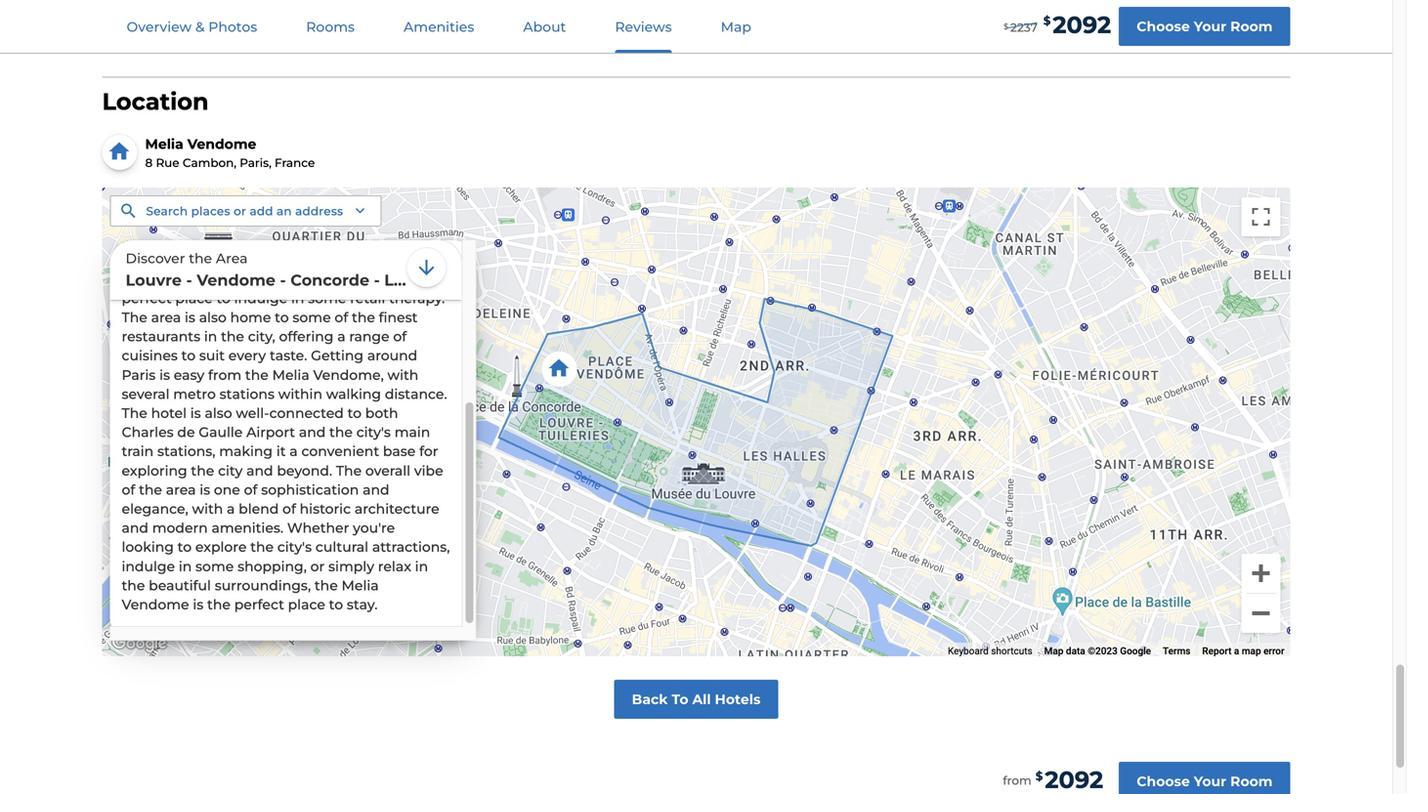 Task type: vqa. For each thing, say whether or not it's contained in the screenshot.
Center related to Business Center
no



Task type: locate. For each thing, give the bounding box(es) containing it.
1 horizontal spatial making
[[329, 271, 382, 288]]

choose your room for $ 2237 $ 2092
[[1137, 18, 1273, 35]]

an
[[267, 175, 285, 192], [277, 204, 292, 218]]

square
[[179, 252, 226, 269]]

steeped
[[382, 80, 438, 96]]

just
[[251, 137, 277, 154]]

2 vertical spatial area
[[166, 482, 196, 498]]

map for map
[[721, 19, 752, 35]]

reviews inside button
[[700, 26, 759, 42]]

1 vertical spatial room
[[1231, 774, 1273, 791]]

impressive
[[288, 175, 363, 192]]

les
[[385, 271, 412, 290]]

also up gaulle
[[205, 405, 232, 422]]

metro
[[173, 386, 216, 403]]

in down stores,
[[291, 290, 304, 307]]

1 vertical spatial map
[[1045, 646, 1064, 657]]

0 horizontal spatial indulge
[[122, 558, 175, 575]]

0 vertical spatial choose your room
[[1137, 18, 1273, 35]]

0 vertical spatial all
[[677, 26, 696, 42]]

room
[[1231, 18, 1273, 35], [1231, 774, 1273, 791]]

2 your from the top
[[1194, 774, 1227, 791]]

1 vertical spatial it
[[277, 444, 286, 460]]

map left the data on the right of page
[[1045, 646, 1064, 657]]

1 horizontal spatial reviews
[[700, 26, 759, 42]]

nearby
[[330, 156, 378, 173]]

de down art
[[432, 156, 449, 173]]

or inside the melia vendome hotel is situated in the heart of paris, providing guests with a truly unforgettable experience. the area is steeped in history and culture, with iconic landmarks such as the louvre museum, place vendôme, and palais garnier just a short stroll away. art enthusiasts will delight in the nearby musée de l'orangerie, home to an impressive collection of impressionist and post-impressionist masterpieces.  for those seeking a touch of luxury, the place vendôme is a must-visit. this elegant square is lined with high-end boutiques and jewelry stores, making it the perfect place to indulge in some retail therapy. the area is also home to some of the finest restaurants in the city, offering a range of cuisines to suit every taste.  getting around paris is easy from the melia vendome, with several metro stations within walking distance. the hotel is also well-connected to both charles de gaulle airport and the city's main train stations, making it a convenient base for exploring the city and beyond.  the overall vibe of the area is one of sophistication and elegance, with a blend of historic architecture and modern amenities. whether you're looking to explore the city's cultural attractions, indulge in some shopping, or simply relax in the beautiful surroundings, the melia vendome is the perfect place to stay.
[[311, 558, 325, 575]]

0 vertical spatial choose
[[1137, 18, 1191, 35]]

louvre up garnier
[[204, 118, 252, 135]]

or inside search places or add an address option
[[234, 204, 246, 218]]

louvre down elegant
[[126, 271, 182, 290]]

vendome down photos
[[192, 41, 260, 58]]

home down will
[[205, 175, 246, 192]]

making up city at bottom left
[[219, 444, 273, 460]]

1 vertical spatial hotel
[[151, 405, 187, 422]]

- down square
[[186, 271, 192, 290]]

0 vertical spatial choose your room button
[[1120, 7, 1291, 46]]

impressionist
[[139, 195, 233, 211], [303, 195, 397, 211]]

with down situated
[[341, 60, 372, 77]]

1 horizontal spatial from
[[1003, 774, 1032, 789]]

2 room from the top
[[1231, 774, 1273, 791]]

1 choose your room button from the top
[[1120, 7, 1291, 46]]

1 vertical spatial louvre
[[126, 271, 182, 290]]

it up therapy. at the top of page
[[386, 271, 395, 288]]

enthusiasts
[[122, 156, 202, 173]]

city's up shopping,
[[278, 539, 312, 556]]

$
[[1044, 14, 1051, 28], [1004, 22, 1009, 31], [1036, 770, 1044, 784]]

and down unforgettable
[[190, 99, 217, 115]]

making up retail
[[329, 271, 382, 288]]

whether
[[287, 520, 349, 537]]

choose your room button
[[1120, 7, 1291, 46], [1120, 763, 1291, 795]]

easy
[[174, 367, 205, 384]]

in
[[378, 41, 391, 58], [122, 99, 135, 115], [286, 156, 300, 173], [291, 290, 304, 307], [204, 329, 217, 345], [179, 558, 192, 575], [415, 558, 428, 575]]

arr. right the 1st
[[507, 271, 536, 290]]

vibe
[[414, 463, 444, 479]]

a down museum,
[[281, 137, 289, 154]]

vendome up will
[[187, 136, 257, 153]]

1 vertical spatial from
[[1003, 774, 1032, 789]]

paris, up unforgettable
[[180, 60, 217, 77]]

from inside the melia vendome hotel is situated in the heart of paris, providing guests with a truly unforgettable experience. the area is steeped in history and culture, with iconic landmarks such as the louvre museum, place vendôme, and palais garnier just a short stroll away. art enthusiasts will delight in the nearby musée de l'orangerie, home to an impressive collection of impressionist and post-impressionist masterpieces.  for those seeking a touch of luxury, the place vendôme is a must-visit. this elegant square is lined with high-end boutiques and jewelry stores, making it the perfect place to indulge in some retail therapy. the area is also home to some of the finest restaurants in the city, offering a range of cuisines to suit every taste.  getting around paris is easy from the melia vendome, with several metro stations within walking distance. the hotel is also well-connected to both charles de gaulle airport and the city's main train stations, making it a convenient base for exploring the city and beyond.  the overall vibe of the area is one of sophistication and elegance, with a blend of historic architecture and modern amenities. whether you're looking to explore the city's cultural attractions, indulge in some shopping, or simply relax in the beautiful surroundings, the melia vendome is the perfect place to stay.
[[208, 367, 242, 384]]

location
[[102, 88, 209, 116]]

train
[[122, 444, 154, 460]]

1 vertical spatial paris,
[[240, 156, 272, 170]]

arr.
[[507, 271, 536, 290], [587, 271, 616, 290]]

city's down both
[[357, 424, 391, 441]]

halles
[[417, 271, 466, 290]]

1 horizontal spatial it
[[386, 271, 395, 288]]

delight
[[233, 156, 283, 173]]

de
[[432, 156, 449, 173], [177, 424, 195, 441]]

de up the stations,
[[177, 424, 195, 441]]

the down retail
[[352, 309, 375, 326]]

impressionist down impressive
[[303, 195, 397, 211]]

the
[[394, 41, 418, 58], [177, 118, 201, 135], [303, 156, 327, 173], [171, 233, 195, 249], [189, 251, 212, 267], [399, 271, 422, 288], [352, 309, 375, 326], [221, 329, 244, 345], [245, 367, 269, 384], [329, 424, 353, 441], [191, 463, 214, 479], [139, 482, 162, 498], [250, 539, 274, 556], [122, 578, 145, 594], [315, 578, 338, 594], [207, 597, 231, 613]]

0 vertical spatial room
[[1231, 18, 1273, 35]]

0 horizontal spatial reviews
[[615, 19, 672, 35]]

0 vertical spatial your
[[1194, 18, 1227, 35]]

1 horizontal spatial place
[[288, 597, 325, 613]]

0 horizontal spatial perfect
[[122, 290, 172, 307]]

concorde
[[291, 271, 370, 290]]

and right city at bottom left
[[246, 463, 273, 479]]

0 vertical spatial paris,
[[180, 60, 217, 77]]

it down airport
[[277, 444, 286, 460]]

indulge down looking
[[122, 558, 175, 575]]

choose your room button for $ 2237 $ 2092
[[1120, 7, 1291, 46]]

0 vertical spatial area
[[334, 80, 364, 96]]

also
[[199, 309, 227, 326], [205, 405, 232, 422]]

about button
[[500, 1, 590, 53]]

the up therapy. at the top of page
[[399, 271, 422, 288]]

2 arr. from the left
[[587, 271, 616, 290]]

getting
[[311, 348, 364, 364]]

place up stroll
[[324, 118, 361, 135]]

0 horizontal spatial or
[[234, 204, 246, 218]]

choose for $ 2237 $ 2092
[[1137, 18, 1191, 35]]

1 horizontal spatial place
[[324, 118, 361, 135]]

1 horizontal spatial perfect
[[234, 597, 284, 613]]

- up retail
[[374, 271, 380, 290]]

from $
[[1003, 770, 1044, 789]]

1 horizontal spatial indulge
[[234, 290, 288, 307]]

choose your room button for from $
[[1120, 763, 1291, 795]]

an right add
[[277, 204, 292, 218]]

impressionist up masterpieces.
[[139, 195, 233, 211]]

0 vertical spatial map
[[721, 19, 752, 35]]

to up easy
[[182, 348, 196, 364]]

1 horizontal spatial paris,
[[240, 156, 272, 170]]

place down square
[[175, 290, 213, 307]]

map inside button
[[721, 19, 752, 35]]

seeking
[[291, 214, 345, 230]]

map region
[[102, 188, 1291, 657]]

the up 'convenient'
[[329, 424, 353, 441]]

search places or add an address
[[146, 204, 343, 218]]

rooms button
[[283, 1, 378, 53]]

discover the area louvre - vendome - concorde - les halles - 1st arr. - 2nd arr.
[[126, 251, 616, 290]]

area up 'elegance,'
[[166, 482, 196, 498]]

the up every
[[221, 329, 244, 345]]

0 horizontal spatial impressionist
[[139, 195, 233, 211]]

paris,
[[180, 60, 217, 77], [240, 156, 272, 170]]

perfect down boutiques
[[122, 290, 172, 307]]

to up city,
[[275, 309, 289, 326]]

a up beyond.
[[290, 444, 298, 460]]

- left the 1st
[[471, 271, 477, 290]]

those
[[248, 214, 287, 230]]

0 horizontal spatial de
[[177, 424, 195, 441]]

report
[[1203, 646, 1232, 657]]

the down every
[[245, 367, 269, 384]]

vendome
[[192, 41, 260, 58], [187, 136, 257, 153], [197, 271, 276, 290], [122, 597, 189, 613]]

is up the landmarks
[[368, 80, 379, 96]]

1 horizontal spatial arr.
[[587, 271, 616, 290]]

Search places or add an address checkbox
[[110, 195, 389, 235]]

0 vertical spatial city's
[[357, 424, 391, 441]]

visit.
[[379, 233, 410, 249]]

0 vertical spatial place
[[324, 118, 361, 135]]

is left one
[[200, 482, 210, 498]]

place down surroundings,
[[288, 597, 325, 613]]

search
[[146, 204, 188, 218]]

all
[[677, 26, 696, 42], [693, 692, 711, 709]]

city's
[[357, 424, 391, 441], [278, 539, 312, 556]]

and
[[190, 99, 217, 115], [122, 137, 149, 154], [236, 195, 263, 211], [196, 271, 223, 288], [299, 424, 326, 441], [246, 463, 273, 479], [363, 482, 390, 498], [122, 520, 149, 537]]

1 vertical spatial choose your room button
[[1120, 763, 1291, 795]]

cultural
[[316, 539, 369, 556]]

hotel up providing
[[263, 41, 299, 58]]

map for map data ©2023 google
[[1045, 646, 1064, 657]]

lined
[[244, 252, 279, 269]]

some down concorde
[[308, 290, 347, 307]]

from inside from $
[[1003, 774, 1032, 789]]

the left area
[[189, 251, 212, 267]]

1 vertical spatial your
[[1194, 774, 1227, 791]]

walking
[[326, 386, 381, 403]]

the down looking
[[122, 578, 145, 594]]

gaulle
[[199, 424, 243, 441]]

guests
[[291, 60, 337, 77]]

making
[[329, 271, 382, 288], [219, 444, 273, 460]]

your
[[1194, 18, 1227, 35], [1194, 774, 1227, 791]]

1 impressionist from the left
[[139, 195, 233, 211]]

0 horizontal spatial map
[[721, 19, 752, 35]]

1 vertical spatial or
[[311, 558, 325, 575]]

1 horizontal spatial map
[[1045, 646, 1064, 657]]

show
[[634, 26, 674, 42]]

1 vertical spatial an
[[277, 204, 292, 218]]

0 vertical spatial place
[[175, 290, 213, 307]]

the down the stations,
[[191, 463, 214, 479]]

the melia vendome hotel is situated in the heart of paris, providing guests with a truly unforgettable experience. the area is steeped in history and culture, with iconic landmarks such as the louvre museum, place vendôme, and palais garnier just a short stroll away. art enthusiasts will delight in the nearby musée de l'orangerie, home to an impressive collection of impressionist and post-impressionist masterpieces.  for those seeking a touch of luxury, the place vendôme is a must-visit. this elegant square is lined with high-end boutiques and jewelry stores, making it the perfect place to indulge in some retail therapy. the area is also home to some of the finest restaurants in the city, offering a range of cuisines to suit every taste.  getting around paris is easy from the melia vendome, with several metro stations within walking distance. the hotel is also well-connected to both charles de gaulle airport and the city's main train stations, making it a convenient base for exploring the city and beyond.  the overall vibe of the area is one of sophistication and elegance, with a blend of historic architecture and modern amenities. whether you're looking to explore the city's cultural attractions, indulge in some shopping, or simply relax in the beautiful surroundings, the melia vendome is the perfect place to stay.
[[122, 41, 450, 613]]

1 vertical spatial place
[[288, 597, 325, 613]]

0 vertical spatial louvre
[[204, 118, 252, 135]]

0 vertical spatial an
[[267, 175, 285, 192]]

map right the show
[[721, 19, 752, 35]]

with
[[341, 60, 372, 77], [277, 99, 308, 115], [282, 252, 314, 269], [388, 367, 419, 384], [192, 501, 223, 518]]

0 horizontal spatial arr.
[[507, 271, 536, 290]]

1st
[[481, 271, 503, 290]]

musée
[[382, 156, 428, 173]]

1 horizontal spatial louvre
[[204, 118, 252, 135]]

and down such
[[122, 137, 149, 154]]

1 vertical spatial making
[[219, 444, 273, 460]]

masterpieces.
[[122, 214, 218, 230]]

1 horizontal spatial impressionist
[[303, 195, 397, 211]]

hotel
[[263, 41, 299, 58], [151, 405, 187, 422]]

1 choose your room from the top
[[1137, 18, 1273, 35]]

1 vertical spatial place
[[198, 233, 236, 249]]

place up area
[[198, 233, 236, 249]]

0 horizontal spatial paris,
[[180, 60, 217, 77]]

- left 2nd
[[541, 271, 547, 290]]

the down simply
[[315, 578, 338, 594]]

paris, inside melia vendome 8 rue cambon, paris, france
[[240, 156, 272, 170]]

2 impressionist from the left
[[303, 195, 397, 211]]

range
[[349, 329, 390, 345]]

melia vendome 8 rue cambon, paris, france
[[145, 136, 315, 170]]

2 choose your room from the top
[[1137, 774, 1273, 791]]

touch
[[361, 214, 401, 230]]

0 horizontal spatial place
[[198, 233, 236, 249]]

map
[[1242, 646, 1262, 657]]

louvre inside the melia vendome hotel is situated in the heart of paris, providing guests with a truly unforgettable experience. the area is steeped in history and culture, with iconic landmarks such as the louvre museum, place vendôme, and palais garnier just a short stroll away. art enthusiasts will delight in the nearby musée de l'orangerie, home to an impressive collection of impressionist and post-impressionist masterpieces.  for those seeking a touch of luxury, the place vendôme is a must-visit. this elegant square is lined with high-end boutiques and jewelry stores, making it the perfect place to indulge in some retail therapy. the area is also home to some of the finest restaurants in the city, offering a range of cuisines to suit every taste.  getting around paris is easy from the melia vendome, with several metro stations within walking distance. the hotel is also well-connected to both charles de gaulle airport and the city's main train stations, making it a convenient base for exploring the city and beyond.  the overall vibe of the area is one of sophistication and elegance, with a blend of historic architecture and modern amenities. whether you're looking to explore the city's cultural attractions, indulge in some shopping, or simply relax in the beautiful surroundings, the melia vendome is the perfect place to stay.
[[204, 118, 252, 135]]

or left add
[[234, 204, 246, 218]]

1 your from the top
[[1194, 18, 1227, 35]]

is down metro
[[190, 405, 201, 422]]

2 choose from the top
[[1137, 774, 1191, 791]]

place
[[324, 118, 361, 135], [198, 233, 236, 249]]

$ 2237 $ 2092
[[1004, 11, 1112, 39]]

1 vertical spatial indulge
[[122, 558, 175, 575]]

0 horizontal spatial louvre
[[126, 271, 182, 290]]

france
[[275, 156, 315, 170]]

0 vertical spatial de
[[432, 156, 449, 173]]

0 vertical spatial hotel
[[263, 41, 299, 58]]

perfect
[[122, 290, 172, 307], [234, 597, 284, 613]]

0 horizontal spatial hotel
[[151, 405, 187, 422]]

must-
[[337, 233, 379, 249]]

convenient
[[302, 444, 379, 460]]

0 horizontal spatial city's
[[278, 539, 312, 556]]

some up 'offering'
[[293, 309, 331, 326]]

area up iconic at the left top of page
[[334, 80, 364, 96]]

4 - from the left
[[471, 271, 477, 290]]

hotel up charles
[[151, 405, 187, 422]]

1 room from the top
[[1231, 18, 1273, 35]]

1 vertical spatial choose your room
[[1137, 774, 1273, 791]]

art
[[413, 137, 434, 154]]

0 vertical spatial or
[[234, 204, 246, 218]]

0 vertical spatial some
[[308, 290, 347, 307]]

paris, inside the melia vendome hotel is situated in the heart of paris, providing guests with a truly unforgettable experience. the area is steeped in history and culture, with iconic landmarks such as the louvre museum, place vendôme, and palais garnier just a short stroll away. art enthusiasts will delight in the nearby musée de l'orangerie, home to an impressive collection of impressionist and post-impressionist masterpieces.  for those seeking a touch of luxury, the place vendôme is a must-visit. this elegant square is lined with high-end boutiques and jewelry stores, making it the perfect place to indulge in some retail therapy. the area is also home to some of the finest restaurants in the city, offering a range of cuisines to suit every taste.  getting around paris is easy from the melia vendome, with several metro stations within walking distance. the hotel is also well-connected to both charles de gaulle airport and the city's main train stations, making it a convenient base for exploring the city and beyond.  the overall vibe of the area is one of sophistication and elegance, with a blend of historic architecture and modern amenities. whether you're looking to explore the city's cultural attractions, indulge in some shopping, or simply relax in the beautiful surroundings, the melia vendome is the perfect place to stay.
[[180, 60, 217, 77]]

from
[[208, 367, 242, 384], [1003, 774, 1032, 789]]

area up restaurants
[[151, 309, 181, 326]]

1 horizontal spatial or
[[311, 558, 325, 575]]

0 vertical spatial from
[[208, 367, 242, 384]]

stay.
[[347, 597, 378, 613]]

is down cuisines
[[159, 367, 170, 384]]

the
[[122, 41, 147, 58], [305, 80, 331, 96], [122, 309, 147, 326], [122, 405, 147, 422], [336, 463, 362, 479]]

hotels
[[715, 692, 761, 709]]

5 - from the left
[[541, 271, 547, 290]]

0 horizontal spatial from
[[208, 367, 242, 384]]

reviews left map button
[[615, 19, 672, 35]]

- right jewelry
[[280, 271, 286, 290]]

of down sophistication
[[283, 501, 296, 518]]

some
[[308, 290, 347, 307], [293, 309, 331, 326], [196, 558, 234, 575]]

overall
[[366, 463, 411, 479]]

1 horizontal spatial city's
[[357, 424, 391, 441]]

2 choose your room button from the top
[[1120, 763, 1291, 795]]

google image
[[107, 632, 172, 657]]

vendome inside 'discover the area louvre - vendome - concorde - les halles - 1st arr. - 2nd arr.'
[[197, 271, 276, 290]]

in up truly
[[378, 41, 391, 58]]

2 - from the left
[[280, 271, 286, 290]]

0 vertical spatial making
[[329, 271, 382, 288]]

tab list
[[102, 0, 776, 53]]

as
[[159, 118, 174, 135]]

1 choose from the top
[[1137, 18, 1191, 35]]

2 vertical spatial some
[[196, 558, 234, 575]]

of up 'getting' at the left top of the page
[[335, 309, 348, 326]]

add
[[250, 204, 273, 218]]

also up suit
[[199, 309, 227, 326]]

or
[[234, 204, 246, 218], [311, 558, 325, 575]]

some down the explore
[[196, 558, 234, 575]]

all right to
[[693, 692, 711, 709]]

1 vertical spatial choose
[[1137, 774, 1191, 791]]

charles
[[122, 424, 174, 441]]

$ inside from $
[[1036, 770, 1044, 784]]

the down 'convenient'
[[336, 463, 362, 479]]



Task type: describe. For each thing, give the bounding box(es) containing it.
of up this
[[405, 214, 419, 230]]

for
[[419, 444, 439, 460]]

a left map
[[1235, 646, 1240, 657]]

city,
[[248, 329, 275, 345]]

distance.
[[385, 386, 447, 403]]

to down delight
[[249, 175, 263, 192]]

retail
[[350, 290, 386, 307]]

the down short
[[303, 156, 327, 173]]

the up truly
[[394, 41, 418, 58]]

1 horizontal spatial hotel
[[263, 41, 299, 58]]

map button
[[698, 1, 775, 53]]

choose your room for from $
[[1137, 774, 1273, 791]]

several
[[122, 386, 170, 403]]

melia down taste.
[[272, 367, 310, 384]]

airport
[[246, 424, 295, 441]]

terms link
[[1163, 646, 1191, 657]]

and down connected at the bottom of the page
[[299, 424, 326, 441]]

palais
[[152, 137, 193, 154]]

and up 'for'
[[236, 195, 263, 211]]

about
[[523, 19, 566, 35]]

amenities button
[[380, 1, 498, 53]]

with down around
[[388, 367, 419, 384]]

report a map error link
[[1203, 646, 1285, 657]]

reviews inside 'button'
[[615, 19, 672, 35]]

tab list containing overview & photos
[[102, 0, 776, 53]]

1 vertical spatial city's
[[278, 539, 312, 556]]

relax
[[378, 558, 412, 575]]

your for from $
[[1194, 774, 1227, 791]]

melia down overview
[[151, 41, 188, 58]]

is up guests
[[303, 41, 313, 58]]

is down seeking at the left top of the page
[[311, 233, 322, 249]]

room for from $
[[1231, 774, 1273, 791]]

stroll
[[333, 137, 367, 154]]

restaurants
[[122, 329, 201, 345]]

and down overall
[[363, 482, 390, 498]]

within
[[278, 386, 323, 403]]

blend
[[239, 501, 279, 518]]

1 horizontal spatial de
[[432, 156, 449, 173]]

the down "beautiful"
[[207, 597, 231, 613]]

of up unforgettable
[[163, 60, 176, 77]]

surroundings,
[[215, 578, 311, 594]]

0 vertical spatial it
[[386, 271, 395, 288]]

to down modern
[[178, 539, 192, 556]]

is up jewelry
[[230, 252, 240, 269]]

sophistication
[[261, 482, 359, 498]]

post-
[[267, 195, 303, 211]]

2237
[[1011, 20, 1038, 35]]

looking
[[122, 539, 174, 556]]

with up stores,
[[282, 252, 314, 269]]

the up restaurants
[[122, 309, 147, 326]]

overview
[[127, 19, 192, 35]]

exploring
[[122, 463, 187, 479]]

all inside button
[[677, 26, 696, 42]]

1 vertical spatial area
[[151, 309, 181, 326]]

0 vertical spatial home
[[205, 175, 246, 192]]

&
[[195, 19, 205, 35]]

melia inside melia vendome 8 rue cambon, paris, france
[[145, 136, 184, 153]]

the down masterpieces.
[[171, 233, 195, 249]]

to down jewelry
[[216, 290, 231, 307]]

of down l'orangerie,
[[122, 195, 135, 211]]

is down "beautiful"
[[193, 597, 204, 613]]

0 vertical spatial perfect
[[122, 290, 172, 307]]

the up shopping,
[[250, 539, 274, 556]]

jewelry
[[227, 271, 276, 288]]

1 vertical spatial all
[[693, 692, 711, 709]]

with up museum,
[[277, 99, 308, 115]]

paris
[[122, 367, 156, 384]]

back to all hotels
[[632, 692, 761, 709]]

taste.
[[270, 348, 307, 364]]

choose for from $
[[1137, 774, 1191, 791]]

1 - from the left
[[186, 271, 192, 290]]

0 horizontal spatial it
[[277, 444, 286, 460]]

collection
[[367, 175, 435, 192]]

in up such
[[122, 99, 135, 115]]

terms
[[1163, 646, 1191, 657]]

overview & photos
[[127, 19, 257, 35]]

elegant
[[122, 252, 175, 269]]

therapy.
[[389, 290, 445, 307]]

1 vertical spatial also
[[205, 405, 232, 422]]

boutiques
[[122, 271, 192, 288]]

stations,
[[157, 444, 216, 460]]

stations
[[220, 386, 275, 403]]

8
[[145, 156, 153, 170]]

amenities
[[404, 19, 475, 35]]

a up the must-
[[349, 214, 357, 230]]

the down several
[[122, 405, 147, 422]]

keyboard
[[948, 646, 989, 657]]

connected
[[269, 405, 344, 422]]

finest
[[379, 309, 418, 326]]

to down walking
[[348, 405, 362, 422]]

the down exploring
[[139, 482, 162, 498]]

rue
[[156, 156, 180, 170]]

amenities.
[[212, 520, 284, 537]]

to left stay.
[[329, 597, 343, 613]]

vendôme,
[[365, 118, 436, 135]]

rooms
[[306, 19, 355, 35]]

1 vertical spatial home
[[230, 309, 271, 326]]

in up "beautiful"
[[179, 558, 192, 575]]

1 vertical spatial de
[[177, 424, 195, 441]]

shortcuts
[[992, 646, 1033, 657]]

away.
[[371, 137, 409, 154]]

vendome down "beautiful"
[[122, 597, 189, 613]]

1 vertical spatial perfect
[[234, 597, 284, 613]]

area
[[216, 251, 248, 267]]

in down attractions,
[[415, 558, 428, 575]]

architecture
[[355, 501, 440, 518]]

and down square
[[196, 271, 223, 288]]

modern
[[152, 520, 208, 537]]

unforgettable
[[122, 80, 218, 96]]

of down finest
[[393, 329, 407, 345]]

0 horizontal spatial making
[[219, 444, 273, 460]]

a down one
[[227, 501, 235, 518]]

with down one
[[192, 501, 223, 518]]

a left truly
[[376, 60, 384, 77]]

in down short
[[286, 156, 300, 173]]

well-
[[236, 405, 269, 422]]

3 - from the left
[[374, 271, 380, 290]]

beautiful
[[149, 578, 211, 594]]

reviews button
[[592, 1, 696, 53]]

culture,
[[220, 99, 273, 115]]

both
[[365, 405, 398, 422]]

for
[[222, 214, 245, 230]]

an inside option
[[277, 204, 292, 218]]

show all reviews
[[634, 26, 759, 42]]

0 vertical spatial also
[[199, 309, 227, 326]]

1 arr. from the left
[[507, 271, 536, 290]]

melia up stay.
[[342, 578, 379, 594]]

providing
[[221, 60, 287, 77]]

explore
[[195, 539, 247, 556]]

louvre inside 'discover the area louvre - vendome - concorde - les halles - 1st arr. - 2nd arr.'
[[126, 271, 182, 290]]

0 vertical spatial indulge
[[234, 290, 288, 307]]

an inside the melia vendome hotel is situated in the heart of paris, providing guests with a truly unforgettable experience. the area is steeped in history and culture, with iconic landmarks such as the louvre museum, place vendôme, and palais garnier just a short stroll away. art enthusiasts will delight in the nearby musée de l'orangerie, home to an impressive collection of impressionist and post-impressionist masterpieces.  for those seeking a touch of luxury, the place vendôme is a must-visit. this elegant square is lined with high-end boutiques and jewelry stores, making it the perfect place to indulge in some retail therapy. the area is also home to some of the finest restaurants in the city, offering a range of cuisines to suit every taste.  getting around paris is easy from the melia vendome, with several metro stations within walking distance. the hotel is also well-connected to both charles de gaulle airport and the city's main train stations, making it a convenient base for exploring the city and beyond.  the overall vibe of the area is one of sophistication and elegance, with a blend of historic architecture and modern amenities. whether you're looking to explore the city's cultural attractions, indulge in some shopping, or simply relax in the beautiful surroundings, the melia vendome is the perfect place to stay.
[[267, 175, 285, 192]]

beyond.
[[277, 463, 332, 479]]

your for $ 2237 $ 2092
[[1194, 18, 1227, 35]]

city
[[218, 463, 243, 479]]

landmarks
[[357, 99, 430, 115]]

keyboard shortcuts button
[[948, 645, 1033, 658]]

stores,
[[280, 271, 325, 288]]

Search places or add an address checkbox
[[110, 195, 382, 227]]

2092
[[1053, 11, 1112, 39]]

a up high-
[[326, 233, 334, 249]]

in up suit
[[204, 329, 217, 345]]

places
[[191, 204, 230, 218]]

and up looking
[[122, 520, 149, 537]]

the inside 'discover the area louvre - vendome - concorde - les halles - 1st arr. - 2nd arr.'
[[189, 251, 212, 267]]

main
[[395, 424, 430, 441]]

of up blend
[[244, 482, 258, 498]]

the right as
[[177, 118, 201, 135]]

a up 'getting' at the left top of the page
[[338, 329, 346, 345]]

discover
[[126, 251, 185, 267]]

of down exploring
[[122, 482, 135, 498]]

situated
[[317, 41, 374, 58]]

every
[[229, 348, 266, 364]]

room for $ 2237 $ 2092
[[1231, 18, 1273, 35]]

the down guests
[[305, 80, 331, 96]]

historic
[[300, 501, 351, 518]]

overview & photos button
[[103, 1, 281, 53]]

0 horizontal spatial place
[[175, 290, 213, 307]]

keyboard shortcuts
[[948, 646, 1033, 657]]

the up heart
[[122, 41, 147, 58]]

suit
[[199, 348, 225, 364]]

high-
[[317, 252, 354, 269]]

is up restaurants
[[185, 309, 195, 326]]

1 vertical spatial some
[[293, 309, 331, 326]]

vendome inside melia vendome 8 rue cambon, paris, france
[[187, 136, 257, 153]]



